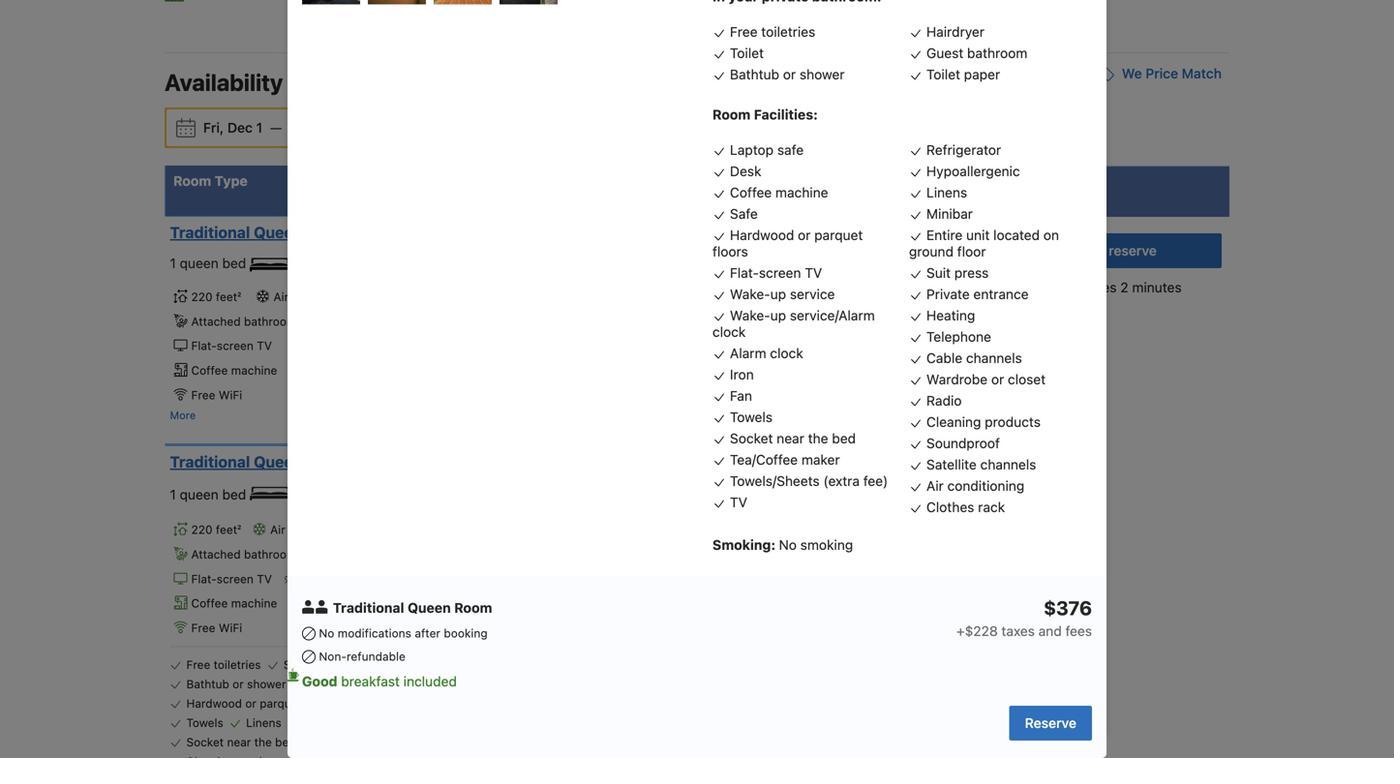 Task type: vqa. For each thing, say whether or not it's contained in the screenshot.
Distance corresponding to Distance from Niagara Falls State Park
no



Task type: locate. For each thing, give the bounding box(es) containing it.
1 220 feet² from the top
[[191, 290, 241, 304]]

non- down occupancy image
[[319, 650, 347, 663]]

1 horizontal spatial socket
[[730, 430, 773, 446]]

refundable down no modifications after booking
[[347, 650, 406, 663]]

guest
[[927, 45, 964, 61]]

soundproof up occupancy image
[[301, 572, 365, 586]]

refrigerator
[[927, 142, 1002, 158]]

hairdryer
[[927, 24, 985, 40]]

1 horizontal spatial refundable
[[749, 257, 811, 270]]

queen for free wifi
[[180, 255, 219, 271]]

0 horizontal spatial bathtub or shower
[[186, 677, 286, 691]]

2 attached from the top
[[191, 548, 241, 561]]

0 vertical spatial hardwood or parquet floors
[[713, 227, 863, 259]]

safe down your choices
[[730, 206, 758, 222]]

up down wake-up service
[[771, 307, 787, 323]]

breakfast up 'towels/sheets'
[[764, 454, 820, 468]]

0 vertical spatial channels
[[966, 350, 1022, 366]]

traditional queen room up no modifications after booking
[[333, 600, 492, 616]]

screen
[[759, 265, 801, 281], [217, 339, 254, 353], [217, 572, 254, 586]]

1 traditional queen room link from the top
[[170, 223, 386, 242]]

non-refundable down no modifications after booking
[[316, 650, 406, 663]]

0 vertical spatial air conditioning
[[274, 290, 360, 304]]

minibar
[[927, 206, 973, 222], [306, 597, 347, 610]]

0 vertical spatial conditioning
[[292, 290, 360, 304]]

refundable up advance
[[749, 257, 811, 270]]

2 vertical spatial good
[[302, 674, 338, 689]]

breakfast down no modifications after booking
[[341, 674, 400, 689]]

safe down occupancy icon
[[284, 658, 308, 672]]

2 wifi from the top
[[219, 621, 242, 635]]

2 horizontal spatial toilet
[[927, 66, 961, 82]]

0 vertical spatial breakfast
[[754, 230, 804, 243]]

channels for satellite channels
[[981, 457, 1037, 473]]

0 horizontal spatial non-
[[319, 650, 347, 663]]

1 vertical spatial 1
[[170, 255, 176, 271]]

floors
[[713, 244, 748, 259], [305, 697, 336, 710]]

reserve
[[1025, 715, 1077, 731]]

channels down products
[[981, 457, 1037, 473]]

toilet up room facilities: ​
[[730, 45, 764, 61]]

2 traditional queen room link from the top
[[170, 452, 386, 472]]

1 vertical spatial screen
[[217, 339, 254, 353]]

1 feet² from the top
[[216, 290, 241, 304]]

reserve link
[[1010, 706, 1092, 741]]

can't
[[721, 382, 746, 393]]

0 vertical spatial attached
[[191, 315, 241, 328]]

good for free wifi
[[721, 230, 751, 243]]

2 220 from the top
[[191, 523, 213, 537]]

no prepayment needed
[[730, 525, 866, 539]]

parquet
[[815, 227, 863, 243], [260, 697, 302, 710]]

good down occupancy image
[[302, 674, 338, 689]]

room
[[713, 106, 751, 122], [173, 173, 211, 189], [306, 223, 349, 242], [306, 453, 349, 471], [454, 600, 492, 616]]

0 horizontal spatial floors
[[305, 697, 336, 710]]

refundable
[[749, 257, 811, 270], [347, 650, 406, 663]]

1 vertical spatial free wifi
[[191, 621, 242, 635]]

press
[[955, 265, 989, 281]]

laptop safe
[[730, 142, 804, 158]]

channels for cable channels
[[966, 350, 1022, 366]]

1 vertical spatial bathroom
[[244, 315, 297, 328]]

1 queen bed down more
[[170, 487, 250, 503]]

1 vertical spatial wake-
[[730, 307, 771, 323]]

included up service
[[807, 230, 852, 243]]

0 horizontal spatial modifications
[[338, 627, 412, 640]]

1 vertical spatial clock
[[770, 345, 804, 361]]

0 horizontal spatial hardwood or parquet floors
[[186, 697, 336, 710]]

minutes up with
[[813, 366, 850, 377]]

good breakfast included down no modifications after booking
[[302, 674, 457, 689]]

private entrance
[[927, 286, 1029, 302]]

hardwood or parquet floors
[[713, 227, 863, 259], [186, 697, 336, 710]]

1 vertical spatial 2
[[804, 366, 810, 377]]

good breakfast included up towels/sheets (extra fee)
[[730, 454, 870, 468]]

up inside wake-up service/alarm clock
[[771, 307, 787, 323]]

2 vertical spatial flat-screen tv
[[191, 572, 272, 586]]

1 up from the top
[[771, 286, 787, 302]]

1 vertical spatial 220 feet²
[[191, 523, 241, 537]]

0 horizontal spatial free toiletries
[[186, 658, 261, 672]]

conditioning
[[292, 290, 360, 304], [948, 478, 1025, 494], [289, 523, 356, 537]]

soundproof down cleaning
[[927, 435, 1000, 451]]

1 vertical spatial near
[[227, 736, 251, 749]]

pay in advance
[[721, 284, 800, 297]]

0 vertical spatial good breakfast included
[[721, 230, 852, 243]]

1 vertical spatial flat-
[[191, 339, 217, 353]]

free toiletries for safe
[[186, 658, 261, 672]]

2 up from the top
[[771, 307, 787, 323]]

conditioning for good breakfast
[[289, 523, 356, 537]]

traditional queen room link
[[170, 223, 386, 242], [170, 452, 386, 472]]

minutes inside no modifications confirmed within 2 minutes can't be combined with other offers
[[813, 366, 850, 377]]

0 vertical spatial toiletries
[[762, 24, 816, 40]]

free wifi
[[191, 388, 242, 402], [191, 621, 242, 635]]

up up offer
[[771, 286, 787, 302]]

select
[[964, 173, 1006, 189]]

wake- for wake-up service/alarm clock
[[730, 307, 771, 323]]

be
[[749, 382, 761, 393]]

1 vertical spatial free toiletries
[[186, 658, 261, 672]]

0 vertical spatial coffee
[[730, 184, 772, 200]]

2 vertical spatial coffee
[[191, 597, 228, 610]]

traditional queen room down type on the top of the page
[[170, 223, 349, 242]]

1 vertical spatial socket near the bed
[[186, 736, 296, 749]]

1 horizontal spatial toiletries
[[762, 24, 816, 40]]

hardwood
[[730, 227, 794, 243], [186, 697, 242, 710]]

bed
[[222, 255, 246, 271], [832, 430, 856, 446], [222, 487, 246, 503], [275, 736, 296, 749]]

1 vertical spatial queen
[[180, 487, 219, 503]]

wake-up service/alarm clock
[[713, 307, 875, 340]]

bathtub or shower
[[730, 66, 845, 82], [186, 677, 286, 691]]

breakfast
[[754, 230, 804, 243], [764, 454, 820, 468], [341, 674, 400, 689]]

attached bathroom
[[191, 315, 297, 328], [191, 548, 297, 561]]

1 horizontal spatial the
[[808, 430, 829, 446]]

other
[[835, 382, 860, 393]]

1 queen bed down room type
[[170, 255, 250, 271]]

1 down more
[[170, 487, 176, 503]]

wake- for wake-up service
[[730, 286, 771, 302]]

smoking
[[801, 537, 853, 553]]

hardwood or parquet floors for safe
[[713, 227, 863, 259]]

toilet down guest
[[927, 66, 961, 82]]

occupancy image
[[316, 600, 329, 614]]

1 queen bed for free wifi
[[170, 255, 250, 271]]

bathtub
[[730, 66, 780, 82], [186, 677, 229, 691]]

2 220 feet² from the top
[[191, 523, 241, 537]]

parquet inside hardwood or parquet floors
[[815, 227, 863, 243]]

2 horizontal spatial the
[[916, 525, 934, 539]]

clock
[[713, 324, 746, 340], [770, 345, 804, 361]]

1 attached bathroom from the top
[[191, 315, 297, 328]]

1 horizontal spatial hardwood
[[730, 227, 794, 243]]

air for good breakfast
[[270, 523, 285, 537]]

more details on meals and payment options image
[[935, 452, 949, 466]]

1 vertical spatial refundable
[[347, 650, 406, 663]]

1 left —
[[256, 120, 263, 136]]

0 horizontal spatial minutes
[[813, 366, 850, 377]]

heating
[[927, 307, 976, 323]]

1 horizontal spatial toilet
[[730, 45, 764, 61]]

no for no modifications after booking
[[319, 627, 334, 640]]

breakfast up advance
[[754, 230, 804, 243]]

bathroom
[[967, 45, 1028, 61], [244, 315, 297, 328], [244, 548, 297, 561]]

0 vertical spatial hardwood
[[730, 227, 794, 243]]

no up the property
[[730, 525, 746, 539]]

included up (extra
[[823, 454, 870, 468]]

1 vertical spatial hardwood or parquet floors
[[186, 697, 336, 710]]

fri, dec 1 button
[[196, 110, 270, 145]]

2 attached bathroom from the top
[[191, 548, 297, 561]]

1 horizontal spatial free toiletries
[[730, 24, 816, 40]]

traditional queen room
[[170, 223, 349, 242], [170, 453, 349, 471], [333, 600, 492, 616]]

learn
[[875, 408, 905, 421]]

coffee machine
[[730, 184, 829, 200], [191, 364, 277, 377], [191, 597, 277, 610]]

​ right facilities: at the right of page
[[821, 106, 821, 122]]

photo of name #10 image
[[500, 0, 558, 4]]

toiletries
[[762, 24, 816, 40], [214, 658, 261, 672]]

advance
[[756, 284, 800, 297]]

wake- up offer
[[730, 286, 771, 302]]

your choices
[[709, 173, 796, 189]]

clock up the within
[[770, 345, 804, 361]]

clock up alarm
[[713, 324, 746, 340]]

no inside no modifications confirmed within 2 minutes can't be combined with other offers
[[721, 351, 735, 362]]

no right the property
[[779, 537, 797, 553]]

up for service
[[771, 286, 787, 302]]

before november 30, 2023
[[730, 480, 928, 512]]

0 vertical spatial wake-
[[730, 286, 771, 302]]

non-refundable up pay in advance
[[721, 257, 811, 270]]

1 vertical spatial coffee
[[191, 364, 228, 377]]

non-refundable
[[721, 257, 811, 270], [316, 650, 406, 663]]

1 vertical spatial attached bathroom
[[191, 548, 297, 561]]

with
[[813, 382, 832, 393]]

2 vertical spatial bathroom
[[244, 548, 297, 561]]

1 vertical spatial minutes
[[813, 366, 850, 377]]

1 vertical spatial bathtub or shower
[[186, 677, 286, 691]]

1 free wifi from the top
[[191, 388, 242, 402]]

floors up pay
[[713, 244, 748, 259]]

good up 'towels/sheets'
[[730, 454, 761, 468]]

or
[[783, 66, 796, 82], [798, 227, 811, 243], [992, 371, 1004, 387], [233, 677, 244, 691], [245, 697, 257, 710]]

non- up pay
[[721, 257, 749, 270]]

0 vertical spatial 2
[[1121, 279, 1129, 295]]

attached for free wifi
[[191, 315, 241, 328]]

modifications inside no modifications confirmed within 2 minutes can't be combined with other offers
[[737, 351, 800, 362]]

included
[[807, 230, 852, 243], [823, 454, 870, 468], [404, 674, 457, 689]]

traditional up no modifications after booking
[[333, 600, 404, 616]]

0 vertical spatial shower
[[800, 66, 845, 82]]

1 attached from the top
[[191, 315, 241, 328]]

near
[[777, 430, 805, 446], [227, 736, 251, 749]]

1 horizontal spatial minibar
[[927, 206, 973, 222]]

bathroom for good breakfast
[[244, 548, 297, 561]]

attached bathroom for free wifi
[[191, 315, 297, 328]]

2 1 queen bed from the top
[[170, 487, 250, 503]]

2 feet² from the top
[[216, 523, 241, 537]]

a
[[772, 335, 778, 346]]

2 wake- from the top
[[730, 307, 771, 323]]

non-
[[721, 257, 749, 270], [319, 650, 347, 663]]

1 1 queen bed from the top
[[170, 255, 250, 271]]

it
[[1042, 279, 1050, 295]]

screen for good
[[217, 339, 254, 353]]

2 right the within
[[804, 366, 810, 377]]

coffee machine up more
[[191, 364, 277, 377]]

type
[[215, 173, 248, 189]]

offers
[[862, 382, 890, 393]]

1 vertical spatial the
[[916, 525, 934, 539]]

0 vertical spatial floors
[[713, 244, 748, 259]]

2 queen from the top
[[180, 487, 219, 503]]

0 vertical spatial up
[[771, 286, 787, 302]]

coffee machine left occupancy icon
[[191, 597, 277, 610]]

1 vertical spatial coffee image
[[287, 668, 299, 682]]

1 queen from the top
[[180, 255, 219, 271]]

modifications down by
[[737, 351, 800, 362]]

traditional queen room link for minibar
[[170, 452, 386, 472]]

coffee machine down desk
[[730, 184, 829, 200]]

traditional queen room down more
[[170, 453, 349, 471]]

1 vertical spatial socket
[[186, 736, 224, 749]]

1 vertical spatial toiletries
[[214, 658, 261, 672]]

wake- inside wake-up service/alarm clock
[[730, 307, 771, 323]]

traditional down room type
[[170, 223, 250, 242]]

1 vertical spatial hardwood
[[186, 697, 242, 710]]

no down facilitated
[[721, 351, 735, 362]]

1 vertical spatial air
[[927, 478, 944, 494]]

learn more
[[875, 408, 935, 421]]

2023
[[751, 499, 780, 512]]

towels/sheets (extra fee)
[[730, 473, 888, 489]]

wake- down in
[[730, 307, 771, 323]]

queen for minibar
[[254, 453, 303, 471]]

1 vertical spatial attached
[[191, 548, 241, 561]]

included for free wifi
[[807, 230, 852, 243]]

floors down occupancy image
[[305, 697, 336, 710]]

$376 +$228 taxes and fees
[[957, 597, 1092, 639]]

wifi
[[219, 388, 242, 402], [219, 621, 242, 635]]

coffee machine for good breakfast
[[191, 597, 277, 610]]

2 vertical spatial flat-
[[191, 572, 217, 586]]

​ right the property
[[779, 537, 779, 553]]

1 220 from the top
[[191, 290, 213, 304]]

socket
[[730, 430, 773, 446], [186, 736, 224, 749]]

no down occupancy image
[[319, 627, 334, 640]]

1 wake- from the top
[[730, 286, 771, 302]]

conditioning for good
[[292, 290, 360, 304]]

0 vertical spatial socket near the bed
[[730, 430, 856, 446]]

included down 'after'
[[404, 674, 457, 689]]

0 vertical spatial ​
[[821, 106, 821, 122]]

toilet paper
[[927, 66, 1001, 82]]

traditional queen room for minibar
[[170, 453, 349, 471]]

included for minibar
[[823, 454, 870, 468]]

fee)
[[864, 473, 888, 489]]

coffee for good breakfast
[[191, 597, 228, 610]]

0 vertical spatial good
[[721, 230, 751, 243]]

0 vertical spatial coffee image
[[706, 227, 719, 240]]

satellite channels
[[927, 457, 1037, 473]]

0 horizontal spatial bathtub
[[186, 677, 229, 691]]

1 vertical spatial parquet
[[260, 697, 302, 710]]

at
[[902, 525, 913, 539]]

flat-screen tv for good
[[191, 339, 272, 353]]

0 vertical spatial flat-screen tv
[[730, 265, 823, 281]]

channels up wardrobe or closet
[[966, 350, 1022, 366]]

1 vertical spatial queen
[[254, 453, 303, 471]]

2
[[1121, 279, 1129, 295], [804, 366, 810, 377]]

2 vertical spatial air conditioning
[[270, 523, 356, 537]]

1 down room type
[[170, 255, 176, 271]]

traditional for free wifi
[[170, 223, 250, 242]]

1 horizontal spatial soundproof
[[927, 435, 1000, 451]]

0 horizontal spatial soundproof
[[301, 572, 365, 586]]

traditional down more
[[170, 453, 250, 471]]

1 vertical spatial feet²
[[216, 523, 241, 537]]

modifications left 'after'
[[338, 627, 412, 640]]

good breakfast included up advance
[[721, 230, 852, 243]]

no for no prepayment needed
[[730, 525, 746, 539]]

queen down room type
[[180, 255, 219, 271]]

1 vertical spatial traditional queen room
[[170, 453, 349, 471]]

1 vertical spatial linens
[[246, 716, 282, 730]]

wardrobe
[[927, 371, 988, 387]]

toilet down no modifications after booking
[[331, 658, 360, 672]]

2 right takes
[[1121, 279, 1129, 295]]

0 vertical spatial the
[[808, 430, 829, 446]]

booking.com
[[780, 335, 841, 346]]

soundproof
[[927, 435, 1000, 451], [301, 572, 365, 586]]

minibar up no modifications after booking
[[306, 597, 347, 610]]

0 vertical spatial parquet
[[815, 227, 863, 243]]

dec
[[227, 120, 253, 136]]

1 horizontal spatial parquet
[[815, 227, 863, 243]]

traditional for minibar
[[170, 453, 250, 471]]

queen
[[254, 223, 303, 242], [254, 453, 303, 471], [408, 600, 451, 616]]

good up pay
[[721, 230, 751, 243]]

minibar up entire
[[927, 206, 973, 222]]

queen down more
[[180, 487, 219, 503]]

1 horizontal spatial non-refundable
[[721, 257, 811, 270]]

coffee image
[[706, 227, 719, 240], [287, 668, 299, 682]]

no for no modifications confirmed within 2 minutes can't be combined with other offers
[[721, 351, 735, 362]]

cleaning
[[927, 414, 981, 430]]

minutes down i'll reserve button
[[1133, 279, 1182, 295]]

0 vertical spatial clock
[[713, 324, 746, 340]]

1 vertical spatial bathtub
[[186, 677, 229, 691]]

2 vertical spatial conditioning
[[289, 523, 356, 537]]

0 vertical spatial socket
[[730, 430, 773, 446]]

up
[[771, 286, 787, 302], [771, 307, 787, 323]]

220 feet² for minibar
[[191, 523, 241, 537]]

toiletries for toilet
[[762, 24, 816, 40]]

maker
[[802, 452, 840, 468]]

toilet
[[730, 45, 764, 61], [927, 66, 961, 82], [331, 658, 360, 672]]



Task type: describe. For each thing, give the bounding box(es) containing it.
0 vertical spatial minutes
[[1133, 279, 1182, 295]]

modifications for after
[[338, 627, 412, 640]]

coffee for good
[[191, 364, 228, 377]]

entire
[[927, 227, 963, 243]]

confirmed
[[721, 366, 770, 377]]

partner offer facilitated by a booking.com partner company
[[707, 312, 923, 346]]

0 vertical spatial bathroom
[[967, 45, 1028, 61]]

room type
[[173, 173, 248, 189]]

partner
[[712, 312, 752, 325]]

company
[[881, 335, 923, 346]]

0 vertical spatial safe
[[730, 206, 758, 222]]

0 vertical spatial flat-
[[730, 265, 759, 281]]

i'll reserve button
[[1026, 233, 1222, 268]]

before
[[833, 480, 869, 494]]

choices
[[743, 173, 796, 189]]

attached bathroom for minibar
[[191, 548, 297, 561]]

fri,
[[203, 120, 224, 136]]

fan
[[730, 388, 752, 404]]

toiletries for safe
[[214, 658, 261, 672]]

fri, dec 1 —
[[203, 120, 282, 136]]

included:
[[544, 572, 592, 583]]

paper
[[964, 66, 1001, 82]]

0 horizontal spatial linens
[[246, 716, 282, 730]]

feet² for minibar
[[216, 523, 241, 537]]

located
[[994, 227, 1040, 243]]

attached for minibar
[[191, 548, 241, 561]]

availability
[[165, 69, 283, 96]]

1 horizontal spatial shower
[[800, 66, 845, 82]]

feet² for free wifi
[[216, 290, 241, 304]]

1 horizontal spatial 2
[[1121, 279, 1129, 295]]

service/alarm
[[790, 307, 875, 323]]

tea/coffee maker
[[730, 452, 840, 468]]

more
[[170, 409, 196, 422]]

0 horizontal spatial refundable
[[347, 650, 406, 663]]

flat-screen tv for good breakfast
[[191, 572, 272, 586]]

breakfast for minibar
[[764, 454, 820, 468]]

booking
[[444, 627, 488, 640]]

good for minibar
[[730, 454, 761, 468]]

1 for free wifi
[[170, 255, 176, 271]]

machine for good
[[231, 364, 277, 377]]

1 wifi from the top
[[219, 388, 242, 402]]

prepayment
[[749, 525, 820, 539]]

2 free wifi from the top
[[191, 621, 242, 635]]

1 horizontal spatial bathtub
[[730, 66, 780, 82]]

cable
[[927, 350, 963, 366]]

bathroom for good
[[244, 315, 297, 328]]

combined
[[764, 382, 810, 393]]

0 horizontal spatial socket
[[186, 736, 224, 749]]

2 vertical spatial traditional queen room
[[333, 600, 492, 616]]

breakfast for free wifi
[[754, 230, 804, 243]]

cable channels
[[927, 350, 1022, 366]]

–
[[869, 525, 876, 539]]

machine for good breakfast
[[231, 597, 277, 610]]

air for good
[[274, 290, 289, 304]]

suit press
[[927, 265, 989, 281]]

fees
[[1066, 623, 1092, 639]]

1 vertical spatial toilet
[[927, 66, 961, 82]]

$376
[[1044, 597, 1092, 619]]

2 inside no modifications confirmed within 2 minutes can't be combined with other offers
[[804, 366, 810, 377]]

220 for minibar
[[191, 523, 213, 537]]

up for service/alarm
[[771, 307, 787, 323]]

0 vertical spatial toilet
[[730, 45, 764, 61]]

0 vertical spatial minibar
[[927, 206, 973, 222]]

1 vertical spatial soundproof
[[301, 572, 365, 586]]

floors for safe
[[713, 244, 748, 259]]

your
[[709, 173, 739, 189]]

good breakfast included for minibar
[[730, 454, 870, 468]]

cleaning products
[[927, 414, 1041, 430]]

needed
[[823, 525, 866, 539]]

no modifications confirmed within 2 minutes can't be combined with other offers
[[721, 351, 890, 393]]

1 vertical spatial air conditioning
[[927, 478, 1025, 494]]

1 vertical spatial towels
[[186, 716, 223, 730]]

2 vertical spatial included
[[404, 674, 457, 689]]

1 horizontal spatial non-
[[721, 257, 749, 270]]

free toiletries for toilet
[[730, 24, 816, 40]]

service
[[790, 286, 835, 302]]

air conditioning for good
[[274, 290, 360, 304]]

closet
[[1008, 371, 1046, 387]]

photo of name #8 image
[[368, 0, 426, 4]]

flat- for good breakfast
[[191, 572, 217, 586]]

rooms
[[964, 192, 1009, 208]]

offer
[[755, 312, 781, 325]]

2 vertical spatial queen
[[408, 600, 451, 616]]

+$228
[[957, 623, 998, 639]]

0 horizontal spatial ​
[[779, 537, 779, 553]]

smoking:
[[713, 537, 776, 553]]

0 horizontal spatial near
[[227, 736, 251, 749]]

ground
[[909, 244, 954, 259]]

2 vertical spatial good breakfast included
[[302, 674, 457, 689]]

pay
[[721, 284, 740, 297]]

1 vertical spatial non-refundable
[[316, 650, 406, 663]]

floor
[[958, 244, 986, 259]]

0 horizontal spatial shower
[[247, 677, 286, 691]]

after
[[415, 627, 441, 640]]

unit
[[967, 227, 990, 243]]

0 horizontal spatial the
[[254, 736, 272, 749]]

towels/sheets
[[730, 473, 820, 489]]

1 for minibar
[[170, 487, 176, 503]]

tea/coffee
[[730, 452, 798, 468]]

220 for free wifi
[[191, 290, 213, 304]]

1 vertical spatial conditioning
[[948, 478, 1025, 494]]

entire unit located on ground floor
[[909, 227, 1059, 259]]

photo of name #9 image
[[434, 0, 492, 4]]

wake-up service
[[730, 286, 835, 302]]

hardwood for safe
[[730, 227, 794, 243]]

satellite
[[927, 457, 977, 473]]

1 horizontal spatial bathtub or shower
[[730, 66, 845, 82]]

learn more link
[[875, 405, 935, 424]]

0 vertical spatial machine
[[776, 184, 829, 200]]

0 horizontal spatial coffee image
[[287, 668, 299, 682]]

select rooms
[[964, 173, 1009, 208]]

guest bathroom
[[927, 45, 1028, 61]]

safe
[[778, 142, 804, 158]]

0 vertical spatial near
[[777, 430, 805, 446]]

i'll reserve
[[1091, 243, 1157, 259]]

0 horizontal spatial toilet
[[331, 658, 360, 672]]

hardwood or parquet floors for bathtub or shower
[[186, 697, 336, 710]]

flat- for good
[[191, 339, 217, 353]]

it only takes 2 minutes
[[1042, 279, 1182, 295]]

desk
[[730, 163, 762, 179]]

occupancy image
[[302, 600, 316, 614]]

screen for good breakfast
[[217, 572, 254, 586]]

0 vertical spatial screen
[[759, 265, 801, 281]]

facilitated
[[707, 335, 755, 346]]

photo of name #7 image
[[302, 0, 360, 4]]

included: breakfast
[[544, 572, 640, 583]]

2 vertical spatial breakfast
[[341, 674, 400, 689]]

1 vertical spatial non-
[[319, 650, 347, 663]]

coffee machine for good
[[191, 364, 277, 377]]

220 feet² for free wifi
[[191, 290, 241, 304]]

partner
[[844, 335, 878, 346]]

private
[[927, 286, 970, 302]]

—
[[270, 120, 282, 136]]

on
[[1044, 227, 1059, 243]]

iron
[[730, 367, 754, 382]]

pay
[[879, 525, 899, 539]]

floors for bathtub or shower
[[305, 697, 336, 710]]

1 queen bed for minibar
[[170, 487, 250, 503]]

alarm
[[730, 345, 767, 361]]

the inside – pay at the property
[[916, 525, 934, 539]]

november
[[872, 480, 928, 494]]

traditional queen room for free wifi
[[170, 223, 349, 242]]

parquet for wake-up service
[[815, 227, 863, 243]]

0 vertical spatial towels
[[730, 409, 773, 425]]

queen for free wifi
[[254, 223, 303, 242]]

0 vertical spatial soundproof
[[927, 435, 1000, 451]]

0 horizontal spatial safe
[[284, 658, 308, 672]]

products
[[985, 414, 1041, 430]]

0 vertical spatial non-refundable
[[721, 257, 811, 270]]

property
[[730, 543, 777, 557]]

hardwood for bathtub or shower
[[186, 697, 242, 710]]

no modifications after booking
[[316, 627, 488, 640]]

2 vertical spatial traditional
[[333, 600, 404, 616]]

1 horizontal spatial linens
[[927, 184, 968, 200]]

30,
[[730, 499, 748, 512]]

1 horizontal spatial socket near the bed
[[730, 430, 856, 446]]

traditional queen room link for free wifi
[[170, 223, 386, 242]]

parquet for linens
[[260, 697, 302, 710]]

air conditioning for good breakfast
[[270, 523, 356, 537]]

free cancellation
[[730, 480, 830, 494]]

room facilities: ​
[[713, 106, 821, 122]]

more
[[908, 408, 935, 421]]

and
[[1039, 623, 1062, 639]]

0 vertical spatial 1
[[256, 120, 263, 136]]

1 horizontal spatial ​
[[821, 106, 821, 122]]

1 vertical spatial minibar
[[306, 597, 347, 610]]

alarm clock
[[730, 345, 804, 361]]

clothes rack
[[927, 499, 1005, 515]]

queen for minibar
[[180, 487, 219, 503]]

breakfast
[[595, 572, 640, 583]]

clock inside wake-up service/alarm clock
[[713, 324, 746, 340]]

modifications for confirmed
[[737, 351, 800, 362]]

0 vertical spatial coffee machine
[[730, 184, 829, 200]]

good breakfast included for free wifi
[[721, 230, 852, 243]]



